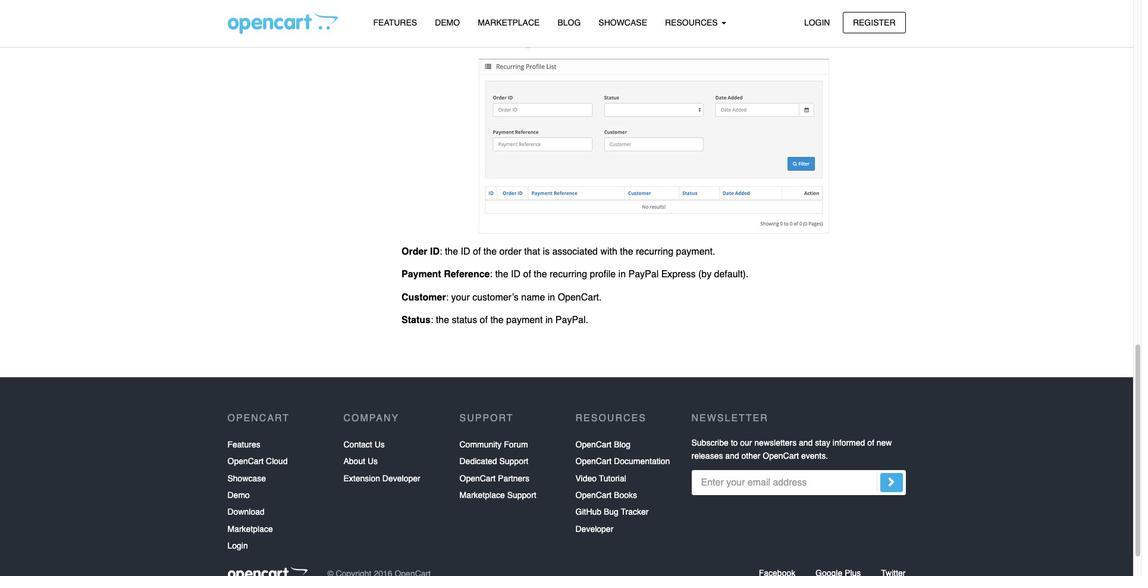 Task type: describe. For each thing, give the bounding box(es) containing it.
: right order
[[440, 247, 443, 257]]

status
[[452, 315, 478, 325]]

profiles.
[[795, 0, 828, 6]]

here
[[554, 11, 573, 21]]

opencart blog
[[576, 440, 631, 449]]

the left status
[[436, 315, 449, 325]]

1 vertical spatial demo link
[[228, 487, 250, 504]]

id for reference
[[511, 269, 521, 280]]

blog link
[[549, 13, 590, 33]]

marketplace for the left marketplace link
[[228, 524, 273, 534]]

github bug tracker
[[576, 507, 649, 517]]

partners
[[498, 474, 530, 483]]

0 horizontal spatial demo
[[228, 491, 250, 500]]

that inside this section allows you to filter through the recurring payments that you have set to recurring profiles. for more information about the profiles -
[[669, 0, 685, 6]]

opencart partners link
[[460, 470, 530, 487]]

opencart cloud
[[228, 457, 288, 466]]

opencart partners
[[460, 474, 530, 483]]

us for about us
[[368, 457, 378, 466]]

profiles
[[494, 11, 525, 21]]

customer's
[[473, 292, 519, 303]]

dedicated support
[[460, 457, 529, 466]]

opencart image
[[228, 566, 307, 576]]

bug
[[604, 507, 619, 517]]

tutorial
[[599, 474, 627, 483]]

community forum
[[460, 440, 528, 449]]

information
[[402, 11, 449, 21]]

.
[[573, 11, 576, 21]]

1 horizontal spatial developer
[[576, 524, 614, 534]]

profile
[[590, 269, 616, 280]]

forum
[[504, 440, 528, 449]]

our
[[741, 438, 753, 448]]

login for the rightmost login "link"
[[805, 18, 831, 27]]

download link
[[228, 504, 265, 521]]

order
[[402, 247, 428, 257]]

customer
[[402, 292, 446, 303]]

opencart inside subscribe to our newsletters and stay informed of new releases and other opencart events.
[[763, 451, 799, 461]]

payment
[[402, 269, 442, 280]]

video
[[576, 474, 597, 483]]

-
[[527, 11, 530, 21]]

id for id
[[461, 247, 471, 257]]

is
[[543, 247, 550, 257]]

set
[[728, 0, 741, 6]]

status : the status of the payment in paypal.
[[402, 315, 589, 325]]

your
[[452, 292, 470, 303]]

2 you from the left
[[687, 0, 702, 6]]

0 horizontal spatial id
[[430, 247, 440, 257]]

associated
[[553, 247, 598, 257]]

paypal
[[629, 269, 659, 280]]

1 horizontal spatial showcase link
[[590, 13, 657, 33]]

opencart for opencart documentation
[[576, 457, 612, 466]]

payment
[[507, 315, 543, 325]]

this
[[402, 0, 420, 6]]

blog inside blog link
[[558, 18, 581, 27]]

the left order
[[484, 247, 497, 257]]

community forum link
[[460, 436, 528, 453]]

1 horizontal spatial marketplace link
[[469, 13, 549, 33]]

opencart blog link
[[576, 436, 631, 453]]

marketplace support
[[460, 491, 537, 500]]

1 you from the left
[[484, 0, 500, 6]]

(by
[[699, 269, 712, 280]]

click here link
[[533, 11, 573, 21]]

contact us link
[[344, 436, 385, 453]]

features for opencart cloud
[[228, 440, 261, 449]]

opencart for opencart blog
[[576, 440, 612, 449]]

reference
[[444, 269, 490, 280]]

payments
[[625, 0, 666, 6]]

about
[[452, 11, 475, 21]]

register link
[[843, 12, 906, 33]]

angle right image
[[888, 475, 896, 489]]

us for contact us
[[375, 440, 385, 449]]

: down customer
[[431, 315, 434, 325]]

of inside subscribe to our newsletters and stay informed of new releases and other opencart events.
[[868, 438, 875, 448]]

express
[[662, 269, 696, 280]]

recurring up blog link
[[584, 0, 622, 6]]

video tutorial
[[576, 474, 627, 483]]

this section allows you to filter through the recurring payments that you have set to recurring profiles. for more information about the profiles -
[[402, 0, 869, 21]]

opencart.
[[558, 292, 602, 303]]

0 horizontal spatial login link
[[228, 538, 248, 555]]

0 vertical spatial in
[[619, 269, 626, 280]]

books
[[614, 491, 638, 500]]

the up reference
[[445, 247, 458, 257]]

payment reference : the id of the recurring profile in paypal express (by default).
[[402, 269, 749, 280]]

opencart for opencart
[[228, 413, 290, 424]]

about
[[344, 457, 366, 466]]

opencart books link
[[576, 487, 638, 504]]

1 vertical spatial resources
[[576, 413, 647, 424]]

click here .
[[533, 11, 576, 21]]

company
[[344, 413, 400, 424]]

newsletter
[[692, 413, 769, 424]]

customer : your customer's name in opencart.
[[402, 292, 602, 303]]

blog inside 'opencart blog' link
[[614, 440, 631, 449]]

1 vertical spatial that
[[525, 247, 541, 257]]

0 vertical spatial and
[[799, 438, 813, 448]]

extension
[[344, 474, 380, 483]]

0 horizontal spatial marketplace link
[[228, 521, 273, 538]]

1 horizontal spatial login link
[[795, 12, 841, 33]]

opencart for opencart partners
[[460, 474, 496, 483]]

: left your
[[446, 292, 449, 303]]

paypal.
[[556, 315, 589, 325]]

default).
[[715, 269, 749, 280]]



Task type: locate. For each thing, give the bounding box(es) containing it.
recurring left profiles.
[[754, 0, 792, 6]]

the down is
[[534, 269, 547, 280]]

2 vertical spatial support
[[508, 491, 537, 500]]

of left new
[[868, 438, 875, 448]]

1 horizontal spatial demo
[[435, 18, 460, 27]]

1 vertical spatial showcase
[[228, 474, 266, 483]]

showcase down the payments
[[599, 18, 648, 27]]

1 horizontal spatial that
[[669, 0, 685, 6]]

the down customer's
[[491, 315, 504, 325]]

other
[[742, 451, 761, 461]]

2 vertical spatial marketplace
[[228, 524, 273, 534]]

opencart cloud link
[[228, 453, 288, 470]]

video tutorial link
[[576, 470, 627, 487]]

subscribe to our newsletters and stay informed of new releases and other opencart events.
[[692, 438, 893, 461]]

1 vertical spatial and
[[726, 451, 740, 461]]

releases
[[692, 451, 723, 461]]

about us link
[[344, 453, 378, 470]]

tracker
[[621, 507, 649, 517]]

resources
[[666, 18, 721, 27], [576, 413, 647, 424]]

dedicated
[[460, 457, 497, 466]]

the up customer : your customer's name in opencart.
[[496, 269, 509, 280]]

1 horizontal spatial resources
[[666, 18, 721, 27]]

order
[[500, 247, 522, 257]]

demo up download
[[228, 491, 250, 500]]

1 horizontal spatial blog
[[614, 440, 631, 449]]

1 horizontal spatial you
[[687, 0, 702, 6]]

1 horizontal spatial and
[[799, 438, 813, 448]]

blog
[[558, 18, 581, 27], [614, 440, 631, 449]]

click
[[533, 11, 552, 21]]

features link down this
[[365, 13, 426, 33]]

id down order
[[511, 269, 521, 280]]

marketplace for marketplace support
[[460, 491, 505, 500]]

features down this
[[374, 18, 417, 27]]

to left our
[[731, 438, 738, 448]]

opencart inside "link"
[[228, 457, 264, 466]]

1 vertical spatial features
[[228, 440, 261, 449]]

opencart up video tutorial
[[576, 457, 612, 466]]

features link
[[365, 13, 426, 33], [228, 436, 261, 453]]

id up reference
[[461, 247, 471, 257]]

marketplace link down download
[[228, 521, 273, 538]]

opencart for opencart books
[[576, 491, 612, 500]]

1 horizontal spatial features link
[[365, 13, 426, 33]]

of up reference
[[473, 247, 481, 257]]

in right name
[[548, 292, 555, 303]]

github
[[576, 507, 602, 517]]

opencart books
[[576, 491, 638, 500]]

us right about
[[368, 457, 378, 466]]

contact
[[344, 440, 372, 449]]

extension developer
[[344, 474, 421, 483]]

1 vertical spatial in
[[548, 292, 555, 303]]

login link down profiles.
[[795, 12, 841, 33]]

1 horizontal spatial id
[[461, 247, 471, 257]]

: up customer's
[[490, 269, 493, 280]]

opencart
[[228, 413, 290, 424], [576, 440, 612, 449], [763, 451, 799, 461], [228, 457, 264, 466], [576, 457, 612, 466], [460, 474, 496, 483], [576, 491, 612, 500]]

that
[[669, 0, 685, 6], [525, 247, 541, 257]]

to up profiles
[[502, 0, 510, 6]]

developer link
[[576, 521, 614, 538]]

0 vertical spatial features link
[[365, 13, 426, 33]]

newsletters
[[755, 438, 797, 448]]

0 vertical spatial developer
[[383, 474, 421, 483]]

in
[[619, 269, 626, 280], [548, 292, 555, 303], [546, 315, 553, 325]]

0 vertical spatial login
[[805, 18, 831, 27]]

you up resources link
[[687, 0, 702, 6]]

in right profile
[[619, 269, 626, 280]]

demo down section
[[435, 18, 460, 27]]

payment.
[[677, 247, 716, 257]]

0 horizontal spatial resources
[[576, 413, 647, 424]]

0 horizontal spatial features link
[[228, 436, 261, 453]]

0 vertical spatial showcase
[[599, 18, 648, 27]]

cloud
[[266, 457, 288, 466]]

1 horizontal spatial demo link
[[426, 13, 469, 33]]

demo link up download
[[228, 487, 250, 504]]

1 horizontal spatial features
[[374, 18, 417, 27]]

showcase down opencart cloud "link"
[[228, 474, 266, 483]]

1 vertical spatial marketplace link
[[228, 521, 273, 538]]

0 horizontal spatial you
[[484, 0, 500, 6]]

resources up opencart blog
[[576, 413, 647, 424]]

recurring up paypal
[[636, 247, 674, 257]]

showcase link down opencart cloud
[[228, 470, 266, 487]]

0 horizontal spatial login
[[228, 541, 248, 551]]

features link for opencart cloud
[[228, 436, 261, 453]]

0 horizontal spatial developer
[[383, 474, 421, 483]]

order id : the id of the order that is associated with the recurring payment.
[[402, 247, 716, 257]]

0 vertical spatial login link
[[795, 12, 841, 33]]

1 vertical spatial login
[[228, 541, 248, 551]]

0 horizontal spatial and
[[726, 451, 740, 461]]

informed
[[833, 438, 866, 448]]

developer right the extension
[[383, 474, 421, 483]]

contact us
[[344, 440, 385, 449]]

opencart down dedicated in the left bottom of the page
[[460, 474, 496, 483]]

support for marketplace
[[508, 491, 537, 500]]

you
[[484, 0, 500, 6], [687, 0, 702, 6]]

resources link
[[657, 13, 735, 33]]

showcase link
[[590, 13, 657, 33], [228, 470, 266, 487]]

support
[[460, 413, 514, 424], [500, 457, 529, 466], [508, 491, 537, 500]]

support down partners
[[508, 491, 537, 500]]

recurring
[[584, 0, 622, 6], [754, 0, 792, 6], [636, 247, 674, 257], [550, 269, 588, 280]]

1 horizontal spatial to
[[731, 438, 738, 448]]

0 horizontal spatial showcase
[[228, 474, 266, 483]]

us right contact
[[375, 440, 385, 449]]

2 horizontal spatial to
[[744, 0, 752, 6]]

0 vertical spatial support
[[460, 413, 514, 424]]

opencart documentation
[[576, 457, 670, 466]]

1 vertical spatial showcase link
[[228, 470, 266, 487]]

more
[[848, 0, 869, 6]]

recurring orders image
[[475, 31, 833, 237]]

you up profiles
[[484, 0, 500, 6]]

the down allows
[[478, 11, 491, 21]]

extension developer link
[[344, 470, 421, 487]]

demo link down section
[[426, 13, 469, 33]]

1 horizontal spatial showcase
[[599, 18, 648, 27]]

login inside "link"
[[805, 18, 831, 27]]

resources down have
[[666, 18, 721, 27]]

1 vertical spatial login link
[[228, 538, 248, 555]]

of up name
[[524, 269, 532, 280]]

1 vertical spatial us
[[368, 457, 378, 466]]

opencart left cloud
[[228, 457, 264, 466]]

login link down the download 'link'
[[228, 538, 248, 555]]

download
[[228, 507, 265, 517]]

0 vertical spatial features
[[374, 18, 417, 27]]

with
[[601, 247, 618, 257]]

of
[[473, 247, 481, 257], [524, 269, 532, 280], [480, 315, 488, 325], [868, 438, 875, 448]]

1 horizontal spatial login
[[805, 18, 831, 27]]

marketplace down opencart partners link at the bottom left of the page
[[460, 491, 505, 500]]

events.
[[802, 451, 829, 461]]

new
[[877, 438, 893, 448]]

id
[[430, 247, 440, 257], [461, 247, 471, 257], [511, 269, 521, 280]]

1 vertical spatial developer
[[576, 524, 614, 534]]

that up resources link
[[669, 0, 685, 6]]

marketplace
[[478, 18, 540, 27], [460, 491, 505, 500], [228, 524, 273, 534]]

0 horizontal spatial that
[[525, 247, 541, 257]]

marketplace down the download 'link'
[[228, 524, 273, 534]]

marketplace for marketplace link to the right
[[478, 18, 540, 27]]

for
[[831, 0, 845, 6]]

register
[[854, 18, 896, 27]]

marketplace link down 'filter'
[[469, 13, 549, 33]]

github bug tracker link
[[576, 504, 649, 521]]

community
[[460, 440, 502, 449]]

marketplace support link
[[460, 487, 537, 504]]

the up '.'
[[569, 0, 582, 6]]

recurring down associated
[[550, 269, 588, 280]]

section
[[422, 0, 453, 6]]

opencart for opencart cloud
[[228, 457, 264, 466]]

features up opencart cloud
[[228, 440, 261, 449]]

0 vertical spatial us
[[375, 440, 385, 449]]

in left paypal.
[[546, 315, 553, 325]]

that left is
[[525, 247, 541, 257]]

opencart - open source shopping cart solution image
[[228, 13, 338, 34]]

login down profiles.
[[805, 18, 831, 27]]

support up community
[[460, 413, 514, 424]]

2 vertical spatial in
[[546, 315, 553, 325]]

name
[[522, 292, 545, 303]]

0 vertical spatial demo
[[435, 18, 460, 27]]

subscribe
[[692, 438, 729, 448]]

0 horizontal spatial demo link
[[228, 487, 250, 504]]

to right the set
[[744, 0, 752, 6]]

login for leftmost login "link"
[[228, 541, 248, 551]]

have
[[705, 0, 726, 6]]

0 vertical spatial resources
[[666, 18, 721, 27]]

support for dedicated
[[500, 457, 529, 466]]

login down the download 'link'
[[228, 541, 248, 551]]

opencart up github at bottom right
[[576, 491, 612, 500]]

features link for demo
[[365, 13, 426, 33]]

filter
[[513, 0, 531, 6]]

:
[[440, 247, 443, 257], [490, 269, 493, 280], [446, 292, 449, 303], [431, 315, 434, 325]]

the right with at the right
[[620, 247, 634, 257]]

stay
[[816, 438, 831, 448]]

to inside subscribe to our newsletters and stay informed of new releases and other opencart events.
[[731, 438, 738, 448]]

allows
[[455, 0, 482, 6]]

Enter your email address text field
[[692, 470, 906, 495]]

opencart down newsletters
[[763, 451, 799, 461]]

0 vertical spatial demo link
[[426, 13, 469, 33]]

0 vertical spatial blog
[[558, 18, 581, 27]]

0 horizontal spatial features
[[228, 440, 261, 449]]

1 vertical spatial demo
[[228, 491, 250, 500]]

1 vertical spatial marketplace
[[460, 491, 505, 500]]

demo link
[[426, 13, 469, 33], [228, 487, 250, 504]]

dedicated support link
[[460, 453, 529, 470]]

1 vertical spatial blog
[[614, 440, 631, 449]]

of right status
[[480, 315, 488, 325]]

about us
[[344, 457, 378, 466]]

documentation
[[614, 457, 670, 466]]

0 vertical spatial marketplace
[[478, 18, 540, 27]]

showcase link down the payments
[[590, 13, 657, 33]]

0 horizontal spatial to
[[502, 0, 510, 6]]

developer down github at bottom right
[[576, 524, 614, 534]]

0 vertical spatial marketplace link
[[469, 13, 549, 33]]

0 horizontal spatial showcase link
[[228, 470, 266, 487]]

and up events.
[[799, 438, 813, 448]]

opencart up opencart documentation
[[576, 440, 612, 449]]

2 horizontal spatial id
[[511, 269, 521, 280]]

1 vertical spatial support
[[500, 457, 529, 466]]

status
[[402, 315, 431, 325]]

marketplace down 'filter'
[[478, 18, 540, 27]]

through
[[534, 0, 566, 6]]

features
[[374, 18, 417, 27], [228, 440, 261, 449]]

features link up opencart cloud
[[228, 436, 261, 453]]

0 vertical spatial showcase link
[[590, 13, 657, 33]]

and left other at the right of the page
[[726, 451, 740, 461]]

id right order
[[430, 247, 440, 257]]

0 horizontal spatial blog
[[558, 18, 581, 27]]

to
[[502, 0, 510, 6], [744, 0, 752, 6], [731, 438, 738, 448]]

0 vertical spatial that
[[669, 0, 685, 6]]

developer
[[383, 474, 421, 483], [576, 524, 614, 534]]

opencart up opencart cloud
[[228, 413, 290, 424]]

demo
[[435, 18, 460, 27], [228, 491, 250, 500]]

features for demo
[[374, 18, 417, 27]]

support up partners
[[500, 457, 529, 466]]

1 vertical spatial features link
[[228, 436, 261, 453]]



Task type: vqa. For each thing, say whether or not it's contained in the screenshot.


